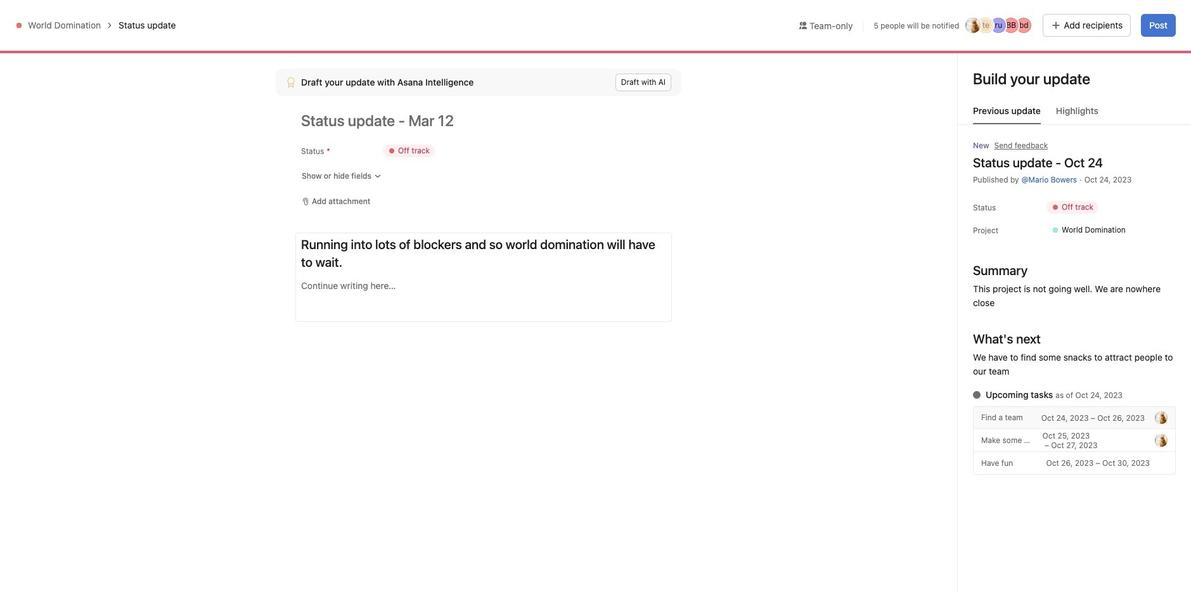 Task type: locate. For each thing, give the bounding box(es) containing it.
Title of update text field
[[301, 107, 682, 134]]

tab list
[[958, 104, 1192, 125]]

Section title text field
[[301, 236, 667, 271]]



Task type: describe. For each thing, give the bounding box(es) containing it.
remove from starred image
[[334, 41, 344, 51]]

hide sidebar image
[[16, 10, 27, 20]]

bug image
[[175, 46, 190, 62]]



Task type: vqa. For each thing, say whether or not it's contained in the screenshot.
BUG icon
yes



